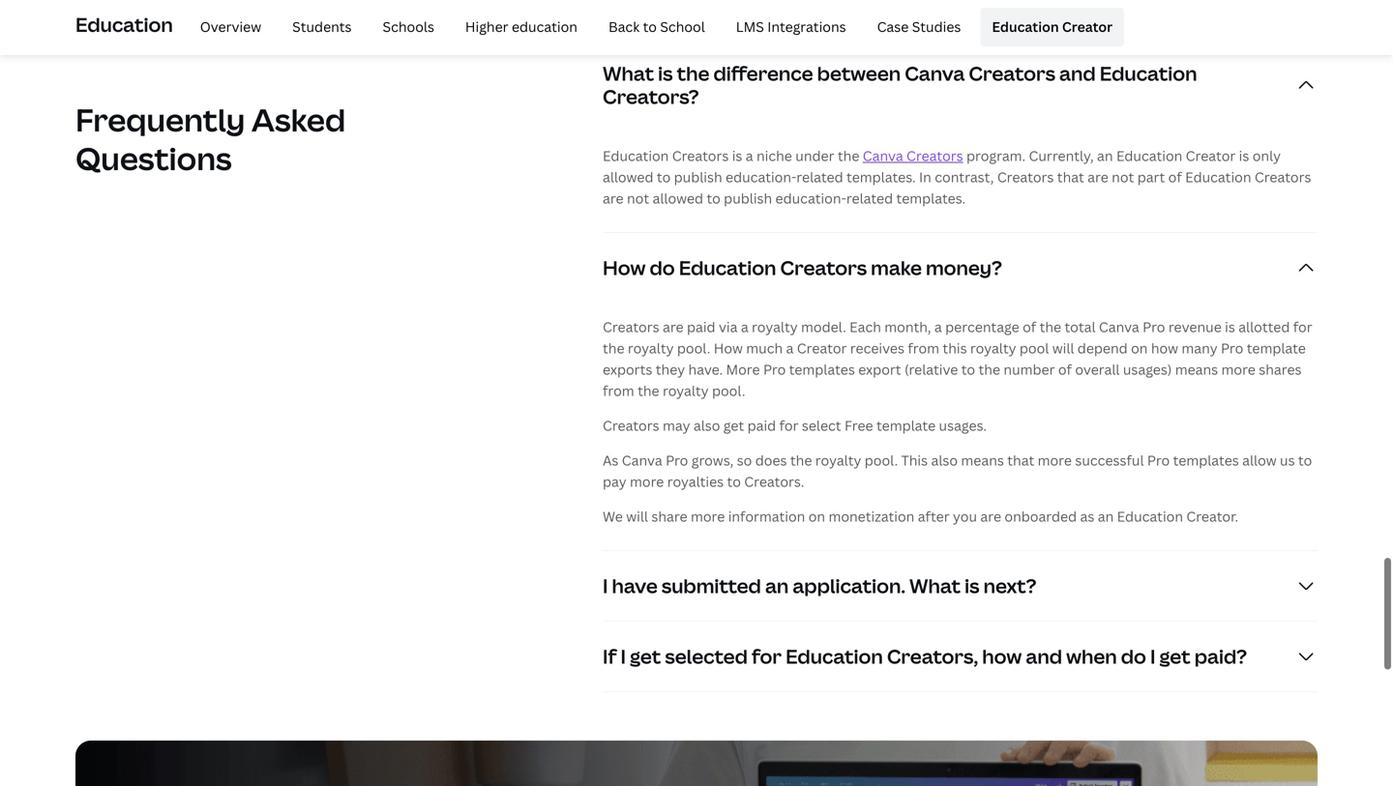 Task type: describe. For each thing, give the bounding box(es) containing it.
more right pay
[[630, 473, 664, 491]]

canva inside creators are paid via a royalty model. each month, a percentage of the total canva pro revenue is allotted for the royalty pool. how much a creator receives from this royalty pool will depend on how many pro template exports they have. more pro templates export (relative to the number of overall usages) means more shares from the royalty pool.
[[1099, 318, 1140, 336]]

2 horizontal spatial i
[[1150, 643, 1156, 670]]

a right via
[[741, 318, 749, 336]]

1 horizontal spatial paid
[[748, 416, 776, 435]]

i have submitted an application. what is next?
[[603, 573, 1037, 599]]

export
[[858, 360, 901, 379]]

royalty down percentage
[[970, 339, 1016, 357]]

select
[[802, 416, 841, 435]]

canva inside as canva pro grows, so does the royalty pool. this also means that more successful pro templates allow us to pay more royalties to creators.
[[622, 451, 662, 470]]

royalty up much
[[752, 318, 798, 336]]

do inside "dropdown button"
[[1121, 643, 1146, 670]]

also inside as canva pro grows, so does the royalty pool. this also means that more successful pro templates allow us to pay more royalties to creators.
[[931, 451, 958, 470]]

frequently asked questions
[[75, 99, 346, 179]]

1 vertical spatial allowed
[[653, 189, 703, 207]]

usages.
[[939, 416, 987, 435]]

(relative
[[905, 360, 958, 379]]

education inside "dropdown button"
[[786, 643, 883, 670]]

application.
[[793, 573, 906, 599]]

creators up as
[[603, 416, 659, 435]]

creators.
[[744, 473, 804, 491]]

1 vertical spatial not
[[627, 189, 649, 207]]

higher
[[465, 18, 508, 36]]

to inside creators are paid via a royalty model. each month, a percentage of the total canva pro revenue is allotted for the royalty pool. how much a creator receives from this royalty pool will depend on how many pro template exports they have. more pro templates export (relative to the number of overall usages) means more shares from the royalty pool.
[[961, 360, 975, 379]]

royalty down they at top
[[663, 382, 709, 400]]

have.
[[688, 360, 723, 379]]

an inside dropdown button
[[765, 573, 789, 599]]

more
[[726, 360, 760, 379]]

via
[[719, 318, 738, 336]]

they
[[656, 360, 685, 379]]

you
[[953, 507, 977, 526]]

pro up royalties
[[666, 451, 688, 470]]

education creators is a niche under the canva creators
[[603, 146, 963, 165]]

paid?
[[1195, 643, 1247, 670]]

creator inside creators are paid via a royalty model. each month, a percentage of the total canva pro revenue is allotted for the royalty pool. how much a creator receives from this royalty pool will depend on how many pro template exports they have. more pro templates export (relative to the number of overall usages) means more shares from the royalty pool.
[[797, 339, 847, 357]]

that inside 'program. currently, an education creator is only allowed to publish education-related templates. in contrast, creators that are not part of education creators are not allowed to publish education-related templates.'
[[1057, 168, 1084, 186]]

the right under
[[838, 146, 860, 165]]

school
[[660, 18, 705, 36]]

creators are paid via a royalty model. each month, a percentage of the total canva pro revenue is allotted for the royalty pool. how much a creator receives from this royalty pool will depend on how many pro template exports they have. more pro templates export (relative to the number of overall usages) means more shares from the royalty pool.
[[603, 318, 1313, 400]]

0 horizontal spatial get
[[630, 643, 661, 670]]

royalty inside as canva pro grows, so does the royalty pool. this also means that more successful pro templates allow us to pay more royalties to creators.
[[815, 451, 861, 470]]

receives
[[850, 339, 905, 357]]

to down education creators is a niche under the canva creators
[[707, 189, 721, 207]]

menu bar containing overview
[[181, 8, 1124, 46]]

and inside "dropdown button"
[[1026, 643, 1062, 670]]

us
[[1280, 451, 1295, 470]]

each
[[850, 318, 881, 336]]

education inside 'what is the difference between canva creators and education creators?'
[[1100, 60, 1197, 86]]

a left niche
[[746, 146, 753, 165]]

what is the difference between canva creators and education creators?
[[603, 60, 1197, 110]]

shares
[[1259, 360, 1302, 379]]

1 horizontal spatial from
[[908, 339, 940, 357]]

back to school link
[[597, 8, 717, 46]]

program.
[[967, 146, 1026, 165]]

to inside menu bar
[[643, 18, 657, 36]]

month,
[[885, 318, 931, 336]]

currently,
[[1029, 146, 1094, 165]]

share
[[651, 507, 688, 526]]

percentage
[[945, 318, 1019, 336]]

contrast,
[[935, 168, 994, 186]]

to right us
[[1298, 451, 1312, 470]]

if i get selected for education creators, how and when do i get paid? button
[[603, 622, 1318, 692]]

integrations
[[767, 18, 846, 36]]

studies
[[912, 18, 961, 36]]

questions
[[75, 137, 232, 179]]

if
[[603, 643, 617, 670]]

allotted
[[1239, 318, 1290, 336]]

a right much
[[786, 339, 794, 357]]

frequently
[[75, 99, 245, 141]]

creators up in
[[907, 146, 963, 165]]

difference
[[714, 60, 813, 86]]

free
[[845, 416, 873, 435]]

as
[[603, 451, 619, 470]]

case studies link
[[866, 8, 973, 46]]

is inside 'program. currently, an education creator is only allowed to publish education-related templates. in contrast, creators that are not part of education creators are not allowed to publish education-related templates.'
[[1239, 146, 1249, 165]]

if i get selected for education creators, how and when do i get paid?
[[603, 643, 1247, 670]]

niche
[[757, 146, 792, 165]]

total
[[1065, 318, 1096, 336]]

i inside dropdown button
[[603, 573, 608, 599]]

to down so at right
[[727, 473, 741, 491]]

means inside creators are paid via a royalty model. each month, a percentage of the total canva pro revenue is allotted for the royalty pool. how much a creator receives from this royalty pool will depend on how many pro template exports they have. more pro templates export (relative to the number of overall usages) means more shares from the royalty pool.
[[1175, 360, 1218, 379]]

back
[[609, 18, 640, 36]]

0 horizontal spatial publish
[[674, 168, 722, 186]]

how do education creators make money?
[[603, 254, 1002, 281]]

1 vertical spatial an
[[1098, 507, 1114, 526]]

1 horizontal spatial related
[[846, 189, 893, 207]]

overview link
[[188, 8, 273, 46]]

so
[[737, 451, 752, 470]]

and inside 'what is the difference between canva creators and education creators?'
[[1059, 60, 1096, 86]]

we will share more information on monetization after you are onboarded as an education creator.
[[603, 507, 1239, 526]]

of inside 'program. currently, an education creator is only allowed to publish education-related templates. in contrast, creators that are not part of education creators are not allowed to publish education-related templates.'
[[1168, 168, 1182, 186]]

depend
[[1078, 339, 1128, 357]]

pool
[[1020, 339, 1049, 357]]

does
[[755, 451, 787, 470]]

1 horizontal spatial get
[[723, 416, 744, 435]]

submitted
[[662, 573, 761, 599]]

back to school
[[609, 18, 705, 36]]

asked
[[251, 99, 346, 141]]

templates inside as canva pro grows, so does the royalty pool. this also means that more successful pro templates allow us to pay more royalties to creators.
[[1173, 451, 1239, 470]]

as
[[1080, 507, 1095, 526]]

royalties
[[667, 473, 724, 491]]

1 vertical spatial for
[[779, 416, 799, 435]]

part
[[1138, 168, 1165, 186]]

overall
[[1075, 360, 1120, 379]]

0 horizontal spatial will
[[626, 507, 648, 526]]

what inside 'what is the difference between canva creators and education creators?'
[[603, 60, 654, 86]]

schools link
[[371, 8, 446, 46]]

more inside creators are paid via a royalty model. each month, a percentage of the total canva pro revenue is allotted for the royalty pool. how much a creator receives from this royalty pool will depend on how many pro template exports they have. more pro templates export (relative to the number of overall usages) means more shares from the royalty pool.
[[1222, 360, 1256, 379]]

0 vertical spatial education-
[[726, 168, 797, 186]]

creators?
[[603, 83, 699, 110]]

i have submitted an application. what is next? button
[[603, 551, 1318, 621]]

0 horizontal spatial related
[[797, 168, 843, 186]]

canva creators link
[[863, 146, 963, 165]]

1 vertical spatial templates.
[[896, 189, 966, 207]]

successful
[[1075, 451, 1144, 470]]

overview
[[200, 18, 261, 36]]

creators may also get paid for select free template usages.
[[603, 416, 987, 435]]

allow
[[1242, 451, 1277, 470]]

1 vertical spatial what
[[909, 573, 961, 599]]

0 vertical spatial templates.
[[847, 168, 916, 186]]

0 horizontal spatial pool.
[[677, 339, 710, 357]]



Task type: locate. For each thing, give the bounding box(es) containing it.
creators down program.
[[997, 168, 1054, 186]]

0 vertical spatial how
[[603, 254, 646, 281]]

0 horizontal spatial not
[[627, 189, 649, 207]]

pool.
[[677, 339, 710, 357], [712, 382, 745, 400], [865, 451, 898, 470]]

how inside creators are paid via a royalty model. each month, a percentage of the total canva pro revenue is allotted for the royalty pool. how much a creator receives from this royalty pool will depend on how many pro template exports they have. more pro templates export (relative to the number of overall usages) means more shares from the royalty pool.
[[714, 339, 743, 357]]

templates
[[789, 360, 855, 379], [1173, 451, 1239, 470]]

as canva pro grows, so does the royalty pool. this also means that more successful pro templates allow us to pay more royalties to creators.
[[603, 451, 1312, 491]]

1 horizontal spatial on
[[1131, 339, 1148, 357]]

usages)
[[1123, 360, 1172, 379]]

are
[[1088, 168, 1109, 186], [603, 189, 624, 207], [663, 318, 684, 336], [980, 507, 1001, 526]]

an right submitted
[[765, 573, 789, 599]]

1 horizontal spatial means
[[1175, 360, 1218, 379]]

for inside if i get selected for education creators, how and when do i get paid? "dropdown button"
[[752, 643, 782, 670]]

1 horizontal spatial how
[[714, 339, 743, 357]]

more
[[1222, 360, 1256, 379], [1038, 451, 1072, 470], [630, 473, 664, 491], [691, 507, 725, 526]]

will down total
[[1052, 339, 1074, 357]]

schools
[[383, 18, 434, 36]]

1 horizontal spatial of
[[1058, 360, 1072, 379]]

after
[[918, 507, 950, 526]]

template
[[1247, 339, 1306, 357], [877, 416, 936, 435]]

1 horizontal spatial i
[[621, 643, 626, 670]]

pro right many
[[1221, 339, 1244, 357]]

the down exports
[[638, 382, 659, 400]]

0 horizontal spatial template
[[877, 416, 936, 435]]

2 horizontal spatial creator
[[1186, 146, 1236, 165]]

for inside creators are paid via a royalty model. each month, a percentage of the total canva pro revenue is allotted for the royalty pool. how much a creator receives from this royalty pool will depend on how many pro template exports they have. more pro templates export (relative to the number of overall usages) means more shares from the royalty pool.
[[1293, 318, 1313, 336]]

1 vertical spatial on
[[809, 507, 825, 526]]

when
[[1066, 643, 1117, 670]]

in
[[919, 168, 932, 186]]

1 horizontal spatial also
[[931, 451, 958, 470]]

get right if
[[630, 643, 661, 670]]

templates. down canva creators link
[[847, 168, 916, 186]]

is left next?
[[965, 573, 980, 599]]

much
[[746, 339, 783, 357]]

royalty up they at top
[[628, 339, 674, 357]]

how inside creators are paid via a royalty model. each month, a percentage of the total canva pro revenue is allotted for the royalty pool. how much a creator receives from this royalty pool will depend on how many pro template exports they have. more pro templates export (relative to the number of overall usages) means more shares from the royalty pool.
[[1151, 339, 1178, 357]]

and down education creator link
[[1059, 60, 1096, 86]]

1 vertical spatial how
[[982, 643, 1022, 670]]

the up pool on the right top
[[1040, 318, 1061, 336]]

means down usages.
[[961, 451, 1004, 470]]

2 vertical spatial of
[[1058, 360, 1072, 379]]

means
[[1175, 360, 1218, 379], [961, 451, 1004, 470]]

0 vertical spatial publish
[[674, 168, 722, 186]]

under
[[796, 146, 834, 165]]

lms
[[736, 18, 764, 36]]

will right the we
[[626, 507, 648, 526]]

1 vertical spatial will
[[626, 507, 648, 526]]

and
[[1059, 60, 1096, 86], [1026, 643, 1062, 670]]

royalty down select
[[815, 451, 861, 470]]

this
[[901, 451, 928, 470]]

template up this
[[877, 416, 936, 435]]

1 horizontal spatial how
[[1151, 339, 1178, 357]]

0 vertical spatial how
[[1151, 339, 1178, 357]]

to down the creators?
[[657, 168, 671, 186]]

are inside creators are paid via a royalty model. each month, a percentage of the total canva pro revenue is allotted for the royalty pool. how much a creator receives from this royalty pool will depend on how many pro template exports they have. more pro templates export (relative to the number of overall usages) means more shares from the royalty pool.
[[663, 318, 684, 336]]

selected
[[665, 643, 748, 670]]

only
[[1253, 146, 1281, 165]]

that up onboarded
[[1007, 451, 1035, 470]]

canva up depend in the top of the page
[[1099, 318, 1140, 336]]

creator
[[1062, 18, 1113, 36], [1186, 146, 1236, 165], [797, 339, 847, 357]]

case studies
[[877, 18, 961, 36]]

1 vertical spatial templates
[[1173, 451, 1239, 470]]

education creator link
[[980, 8, 1124, 46]]

the down school
[[677, 60, 710, 86]]

pool. left this
[[865, 451, 898, 470]]

paid inside creators are paid via a royalty model. each month, a percentage of the total canva pro revenue is allotted for the royalty pool. how much a creator receives from this royalty pool will depend on how many pro template exports they have. more pro templates export (relative to the number of overall usages) means more shares from the royalty pool.
[[687, 318, 716, 336]]

0 horizontal spatial means
[[961, 451, 1004, 470]]

0 horizontal spatial templates
[[789, 360, 855, 379]]

0 horizontal spatial also
[[694, 416, 720, 435]]

1 vertical spatial how
[[714, 339, 743, 357]]

2 vertical spatial for
[[752, 643, 782, 670]]

what down back
[[603, 60, 654, 86]]

creators inside 'what is the difference between canva creators and education creators?'
[[969, 60, 1056, 86]]

case
[[877, 18, 909, 36]]

1 horizontal spatial what
[[909, 573, 961, 599]]

1 horizontal spatial templates
[[1173, 451, 1239, 470]]

2 vertical spatial pool.
[[865, 451, 898, 470]]

1 horizontal spatial publish
[[724, 189, 772, 207]]

creator inside menu bar
[[1062, 18, 1113, 36]]

an right currently,
[[1097, 146, 1113, 165]]

not
[[1112, 168, 1134, 186], [627, 189, 649, 207]]

of
[[1168, 168, 1182, 186], [1023, 318, 1036, 336], [1058, 360, 1072, 379]]

to down this
[[961, 360, 975, 379]]

canva
[[905, 60, 965, 86], [863, 146, 903, 165], [1099, 318, 1140, 336], [622, 451, 662, 470]]

0 horizontal spatial that
[[1007, 451, 1035, 470]]

how inside dropdown button
[[603, 254, 646, 281]]

templates inside creators are paid via a royalty model. each month, a percentage of the total canva pro revenue is allotted for the royalty pool. how much a creator receives from this royalty pool will depend on how many pro template exports they have. more pro templates export (relative to the number of overall usages) means more shares from the royalty pool.
[[789, 360, 855, 379]]

0 horizontal spatial i
[[603, 573, 608, 599]]

and left when
[[1026, 643, 1062, 670]]

1 vertical spatial template
[[877, 416, 936, 435]]

0 horizontal spatial how
[[982, 643, 1022, 670]]

2 vertical spatial an
[[765, 573, 789, 599]]

2 horizontal spatial pool.
[[865, 451, 898, 470]]

menu bar
[[181, 8, 1124, 46]]

for left select
[[779, 416, 799, 435]]

0 vertical spatial of
[[1168, 168, 1182, 186]]

more down royalties
[[691, 507, 725, 526]]

1 vertical spatial that
[[1007, 451, 1035, 470]]

between
[[817, 60, 901, 86]]

i left have at the left bottom of page
[[603, 573, 608, 599]]

0 horizontal spatial what
[[603, 60, 654, 86]]

1 horizontal spatial creator
[[1062, 18, 1113, 36]]

2 horizontal spatial of
[[1168, 168, 1182, 186]]

0 vertical spatial templates
[[789, 360, 855, 379]]

canva down studies
[[905, 60, 965, 86]]

1 vertical spatial paid
[[748, 416, 776, 435]]

1 vertical spatial means
[[961, 451, 1004, 470]]

creators left niche
[[672, 146, 729, 165]]

1 vertical spatial of
[[1023, 318, 1036, 336]]

1 vertical spatial publish
[[724, 189, 772, 207]]

template up shares
[[1247, 339, 1306, 357]]

template inside creators are paid via a royalty model. each month, a percentage of the total canva pro revenue is allotted for the royalty pool. how much a creator receives from this royalty pool will depend on how many pro template exports they have. more pro templates export (relative to the number of overall usages) means more shares from the royalty pool.
[[1247, 339, 1306, 357]]

for right selected
[[752, 643, 782, 670]]

to
[[643, 18, 657, 36], [657, 168, 671, 186], [707, 189, 721, 207], [961, 360, 975, 379], [1298, 451, 1312, 470], [727, 473, 741, 491]]

on right information
[[809, 507, 825, 526]]

is inside creators are paid via a royalty model. each month, a percentage of the total canva pro revenue is allotted for the royalty pool. how much a creator receives from this royalty pool will depend on how many pro template exports they have. more pro templates export (relative to the number of overall usages) means more shares from the royalty pool.
[[1225, 318, 1235, 336]]

0 vertical spatial an
[[1097, 146, 1113, 165]]

0 vertical spatial not
[[1112, 168, 1134, 186]]

the inside 'what is the difference between canva creators and education creators?'
[[677, 60, 710, 86]]

creator.
[[1187, 507, 1239, 526]]

grows,
[[692, 451, 734, 470]]

what down after
[[909, 573, 961, 599]]

0 vertical spatial and
[[1059, 60, 1096, 86]]

on inside creators are paid via a royalty model. each month, a percentage of the total canva pro revenue is allotted for the royalty pool. how much a creator receives from this royalty pool will depend on how many pro template exports they have. more pro templates export (relative to the number of overall usages) means more shares from the royalty pool.
[[1131, 339, 1148, 357]]

2 vertical spatial creator
[[797, 339, 847, 357]]

the left number
[[979, 360, 1000, 379]]

canva right under
[[863, 146, 903, 165]]

1 horizontal spatial pool.
[[712, 382, 745, 400]]

education inside menu bar
[[992, 18, 1059, 36]]

is left niche
[[732, 146, 742, 165]]

is left the allotted
[[1225, 318, 1235, 336]]

1 vertical spatial do
[[1121, 643, 1146, 670]]

1 vertical spatial creator
[[1186, 146, 1236, 165]]

0 vertical spatial for
[[1293, 318, 1313, 336]]

on up usages)
[[1131, 339, 1148, 357]]

1 horizontal spatial that
[[1057, 168, 1084, 186]]

creators down education creator link
[[969, 60, 1056, 86]]

0 vertical spatial what
[[603, 60, 654, 86]]

lms integrations link
[[724, 8, 858, 46]]

0 horizontal spatial on
[[809, 507, 825, 526]]

related down canva creators link
[[846, 189, 893, 207]]

0 horizontal spatial how
[[603, 254, 646, 281]]

a right month,
[[935, 318, 942, 336]]

an
[[1097, 146, 1113, 165], [1098, 507, 1114, 526], [765, 573, 789, 599]]

of right part
[[1168, 168, 1182, 186]]

0 vertical spatial that
[[1057, 168, 1084, 186]]

lms integrations
[[736, 18, 846, 36]]

what is the difference between canva creators and education creators? button
[[603, 39, 1318, 131]]

1 horizontal spatial do
[[1121, 643, 1146, 670]]

0 horizontal spatial paid
[[687, 318, 716, 336]]

0 vertical spatial related
[[797, 168, 843, 186]]

number
[[1004, 360, 1055, 379]]

0 vertical spatial will
[[1052, 339, 1074, 357]]

is inside 'what is the difference between canva creators and education creators?'
[[658, 60, 673, 86]]

royalty
[[752, 318, 798, 336], [628, 339, 674, 357], [970, 339, 1016, 357], [663, 382, 709, 400], [815, 451, 861, 470]]

from down exports
[[603, 382, 634, 400]]

the inside as canva pro grows, so does the royalty pool. this also means that more successful pro templates allow us to pay more royalties to creators.
[[790, 451, 812, 470]]

the right does
[[790, 451, 812, 470]]

is left only
[[1239, 146, 1249, 165]]

0 horizontal spatial from
[[603, 382, 634, 400]]

how do education creators make money? button
[[603, 233, 1318, 303]]

0 vertical spatial paid
[[687, 318, 716, 336]]

pro right "successful"
[[1147, 451, 1170, 470]]

how inside "dropdown button"
[[982, 643, 1022, 670]]

creators
[[969, 60, 1056, 86], [672, 146, 729, 165], [907, 146, 963, 165], [997, 168, 1054, 186], [1255, 168, 1311, 186], [780, 254, 867, 281], [603, 318, 659, 336], [603, 416, 659, 435]]

paid up does
[[748, 416, 776, 435]]

make
[[871, 254, 922, 281]]

will
[[1052, 339, 1074, 357], [626, 507, 648, 526]]

of up pool on the right top
[[1023, 318, 1036, 336]]

education- down niche
[[726, 168, 797, 186]]

publish
[[674, 168, 722, 186], [724, 189, 772, 207]]

revenue
[[1169, 318, 1222, 336]]

get left paid?
[[1160, 643, 1191, 670]]

canva right as
[[622, 451, 662, 470]]

also right may at the bottom of the page
[[694, 416, 720, 435]]

0 vertical spatial do
[[650, 254, 675, 281]]

how right the creators,
[[982, 643, 1022, 670]]

pro down much
[[763, 360, 786, 379]]

0 vertical spatial pool.
[[677, 339, 710, 357]]

0 horizontal spatial of
[[1023, 318, 1036, 336]]

templates left allow
[[1173, 451, 1239, 470]]

related down under
[[797, 168, 843, 186]]

from up (relative
[[908, 339, 940, 357]]

1 vertical spatial related
[[846, 189, 893, 207]]

education- down under
[[776, 189, 846, 207]]

0 horizontal spatial do
[[650, 254, 675, 281]]

an inside 'program. currently, an education creator is only allowed to publish education-related templates. in contrast, creators that are not part of education creators are not allowed to publish education-related templates.'
[[1097, 146, 1113, 165]]

that down currently,
[[1057, 168, 1084, 186]]

model.
[[801, 318, 846, 336]]

canva inside 'what is the difference between canva creators and education creators?'
[[905, 60, 965, 86]]

exports
[[603, 360, 652, 379]]

how
[[603, 254, 646, 281], [714, 339, 743, 357]]

1 horizontal spatial template
[[1247, 339, 1306, 357]]

0 vertical spatial means
[[1175, 360, 1218, 379]]

means down many
[[1175, 360, 1218, 379]]

i right if
[[621, 643, 626, 670]]

creators inside creators are paid via a royalty model. each month, a percentage of the total canva pro revenue is allotted for the royalty pool. how much a creator receives from this royalty pool will depend on how many pro template exports they have. more pro templates export (relative to the number of overall usages) means more shares from the royalty pool.
[[603, 318, 659, 336]]

is down the back to school link
[[658, 60, 673, 86]]

an right as
[[1098, 507, 1114, 526]]

creators,
[[887, 643, 978, 670]]

also right this
[[931, 451, 958, 470]]

1 horizontal spatial not
[[1112, 168, 1134, 186]]

students
[[292, 18, 352, 36]]

education creator
[[992, 18, 1113, 36]]

1 vertical spatial education-
[[776, 189, 846, 207]]

means inside as canva pro grows, so does the royalty pool. this also means that more successful pro templates allow us to pay more royalties to creators.
[[961, 451, 1004, 470]]

this
[[943, 339, 967, 357]]

a
[[746, 146, 753, 165], [741, 318, 749, 336], [935, 318, 942, 336], [786, 339, 794, 357]]

0 horizontal spatial creator
[[797, 339, 847, 357]]

creator inside 'program. currently, an education creator is only allowed to publish education-related templates. in contrast, creators that are not part of education creators are not allowed to publish education-related templates.'
[[1186, 146, 1236, 165]]

paid left via
[[687, 318, 716, 336]]

for right the allotted
[[1293, 318, 1313, 336]]

0 vertical spatial also
[[694, 416, 720, 435]]

templates down model. at the right of page
[[789, 360, 855, 379]]

2 horizontal spatial get
[[1160, 643, 1191, 670]]

pool. up have.
[[677, 339, 710, 357]]

do inside dropdown button
[[650, 254, 675, 281]]

pro left revenue in the right of the page
[[1143, 318, 1165, 336]]

0 vertical spatial allowed
[[603, 168, 654, 186]]

creators up exports
[[603, 318, 659, 336]]

monetization
[[829, 507, 915, 526]]

will inside creators are paid via a royalty model. each month, a percentage of the total canva pro revenue is allotted for the royalty pool. how much a creator receives from this royalty pool will depend on how many pro template exports they have. more pro templates export (relative to the number of overall usages) means more shares from the royalty pool.
[[1052, 339, 1074, 357]]

may
[[663, 416, 690, 435]]

pool. inside as canva pro grows, so does the royalty pool. this also means that more successful pro templates allow us to pay more royalties to creators.
[[865, 451, 898, 470]]

how
[[1151, 339, 1178, 357], [982, 643, 1022, 670]]

i right when
[[1150, 643, 1156, 670]]

of left overall
[[1058, 360, 1072, 379]]

the up exports
[[603, 339, 625, 357]]

paid
[[687, 318, 716, 336], [748, 416, 776, 435]]

for
[[1293, 318, 1313, 336], [779, 416, 799, 435], [752, 643, 782, 670]]

more left shares
[[1222, 360, 1256, 379]]

do
[[650, 254, 675, 281], [1121, 643, 1146, 670]]

publish down education creators is a niche under the canva creators
[[674, 168, 722, 186]]

creators up model. at the right of page
[[780, 254, 867, 281]]

get up so at right
[[723, 416, 744, 435]]

1 vertical spatial also
[[931, 451, 958, 470]]

have
[[612, 573, 658, 599]]

is
[[658, 60, 673, 86], [732, 146, 742, 165], [1239, 146, 1249, 165], [1225, 318, 1235, 336], [965, 573, 980, 599]]

1 horizontal spatial will
[[1052, 339, 1074, 357]]

next?
[[984, 573, 1037, 599]]

that inside as canva pro grows, so does the royalty pool. this also means that more successful pro templates allow us to pay more royalties to creators.
[[1007, 451, 1035, 470]]

the
[[677, 60, 710, 86], [838, 146, 860, 165], [1040, 318, 1061, 336], [603, 339, 625, 357], [979, 360, 1000, 379], [638, 382, 659, 400], [790, 451, 812, 470]]

more left "successful"
[[1038, 451, 1072, 470]]

templates. down in
[[896, 189, 966, 207]]

allowed
[[603, 168, 654, 186], [653, 189, 703, 207]]

0 vertical spatial creator
[[1062, 18, 1113, 36]]

0 vertical spatial on
[[1131, 339, 1148, 357]]

to right back
[[643, 18, 657, 36]]

i
[[603, 573, 608, 599], [621, 643, 626, 670], [1150, 643, 1156, 670]]

publish down niche
[[724, 189, 772, 207]]

students link
[[281, 8, 363, 46]]

higher education link
[[454, 8, 589, 46]]

creators down only
[[1255, 168, 1311, 186]]

1 vertical spatial pool.
[[712, 382, 745, 400]]

how up usages)
[[1151, 339, 1178, 357]]

money?
[[926, 254, 1002, 281]]

onboarded
[[1005, 507, 1077, 526]]

pool. down the more
[[712, 382, 745, 400]]

1 vertical spatial from
[[603, 382, 634, 400]]

education
[[512, 18, 578, 36]]

0 vertical spatial template
[[1247, 339, 1306, 357]]



Task type: vqa. For each thing, say whether or not it's contained in the screenshot.
'Brainstorm by venicedesigns' 'link'
no



